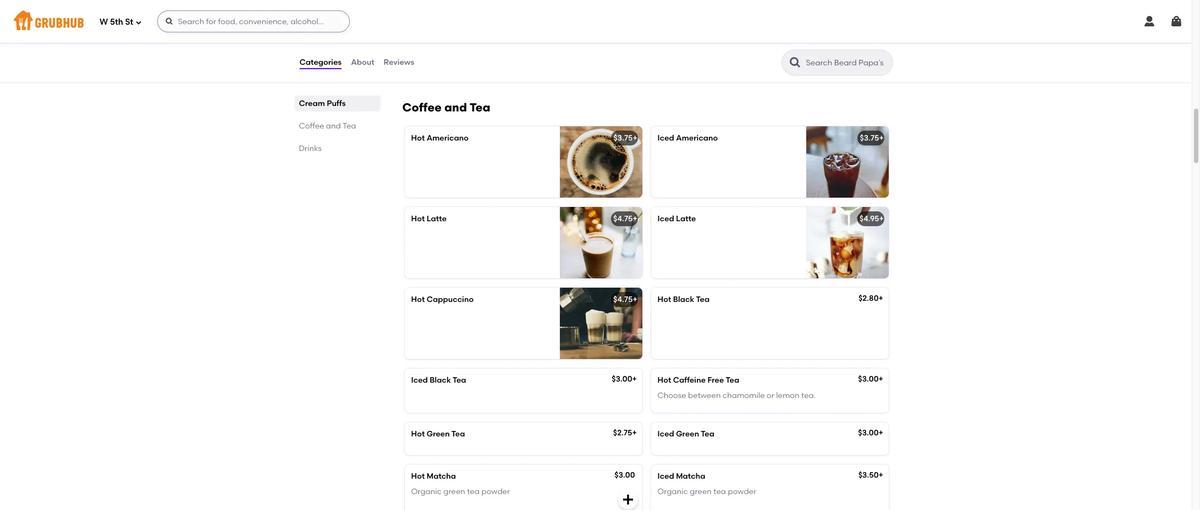 Task type: describe. For each thing, give the bounding box(es) containing it.
tea.
[[801, 392, 816, 401]]

iced latte image
[[806, 207, 889, 279]]

with down shells at the top left
[[434, 51, 449, 60]]

iced latte
[[658, 215, 696, 224]]

latte for hot latte
[[427, 215, 447, 224]]

our churro shell are comprised of original shells with cinnamon sugar fused with homemade recipe to bring perfection with delightful taste when paired with our cream fillings. button
[[405, 6, 642, 83]]

drinks tab
[[299, 143, 376, 155]]

$3.75 for hot americano
[[614, 134, 633, 143]]

$4.75 for hot
[[613, 295, 633, 305]]

to
[[522, 51, 530, 60]]

caffeine
[[673, 376, 706, 386]]

iced americano image
[[806, 127, 889, 198]]

iced for iced black tea
[[411, 376, 428, 386]]

$2.80 +
[[859, 294, 883, 304]]

$4.95 +
[[860, 215, 884, 224]]

1 horizontal spatial coffee and tea
[[402, 101, 490, 114]]

hot for hot americano
[[411, 134, 425, 143]]

hot caffeine free tea
[[658, 376, 739, 386]]

categories button
[[299, 43, 342, 83]]

churro image
[[560, 6, 642, 78]]

cream
[[491, 73, 516, 83]]

iced for iced americano
[[658, 134, 674, 143]]

$4.95
[[860, 215, 879, 224]]

tea for hot matcha
[[467, 488, 480, 497]]

organic green tea powder for hot matcha
[[411, 488, 510, 497]]

homemade
[[451, 51, 495, 60]]

our
[[411, 29, 425, 38]]

$2.75 +
[[613, 429, 637, 438]]

st
[[125, 17, 133, 27]]

with up our
[[473, 62, 489, 72]]

coffee and tea inside coffee and tea tab
[[299, 122, 356, 131]]

choose
[[658, 392, 686, 401]]

0 horizontal spatial svg image
[[136, 19, 142, 26]]

about
[[351, 58, 374, 67]]

Search Beard Papa's search field
[[805, 58, 889, 68]]

reviews
[[384, 58, 414, 67]]

iced black tea
[[411, 376, 466, 386]]

iced for iced matcha
[[658, 472, 674, 482]]

americano for iced americano
[[676, 134, 718, 143]]

organic for hot
[[411, 488, 442, 497]]

$3.50 +
[[858, 471, 883, 481]]

bring
[[411, 62, 431, 72]]

cream puffs tab
[[299, 98, 376, 109]]

hot for hot latte
[[411, 215, 425, 224]]

black for iced
[[430, 376, 451, 386]]

lemon
[[776, 392, 800, 401]]

original
[[411, 40, 439, 49]]

shells
[[441, 40, 461, 49]]

cinnamon
[[481, 40, 518, 49]]

search icon image
[[788, 56, 802, 69]]

choose between chamomile or lemon tea.
[[658, 392, 816, 401]]

organic for iced
[[658, 488, 688, 497]]

1 horizontal spatial svg image
[[1143, 15, 1156, 28]]

w 5th st
[[100, 17, 133, 27]]

matcha for iced matcha
[[676, 472, 705, 482]]

hot matcha
[[411, 472, 456, 482]]

hot for hot cappuccino
[[411, 295, 425, 305]]

hot cappuccino
[[411, 295, 474, 305]]

organic green tea powder for iced matcha
[[658, 488, 756, 497]]

delightful
[[490, 62, 525, 72]]

cappuccino
[[427, 295, 474, 305]]

$2.75
[[613, 429, 632, 438]]

iced for iced green tea
[[658, 430, 674, 439]]

fillings.
[[517, 73, 543, 83]]

hot for hot caffeine free tea
[[658, 376, 671, 386]]

about button
[[350, 43, 375, 83]]



Task type: locate. For each thing, give the bounding box(es) containing it.
tea
[[467, 488, 480, 497], [714, 488, 726, 497]]

1 horizontal spatial green
[[676, 430, 699, 439]]

hot latte image
[[560, 207, 642, 279]]

$3.50
[[858, 471, 879, 481]]

$2.80
[[859, 294, 879, 304]]

hot americano image
[[560, 127, 642, 198]]

1 latte from the left
[[427, 215, 447, 224]]

green for hot
[[427, 430, 450, 439]]

churro
[[427, 29, 451, 38]]

hot americano
[[411, 134, 469, 143]]

iced green tea
[[658, 430, 715, 439]]

organic green tea powder down hot matcha
[[411, 488, 510, 497]]

$4.75 + for hot black tea
[[613, 295, 637, 305]]

1 vertical spatial coffee
[[299, 122, 324, 131]]

2 horizontal spatial svg image
[[1170, 15, 1183, 28]]

1 vertical spatial $4.75 +
[[613, 295, 637, 305]]

2 $4.75 + from the top
[[613, 295, 637, 305]]

hot for hot green tea
[[411, 430, 425, 439]]

coffee down when
[[402, 101, 442, 114]]

1 organic green tea powder from the left
[[411, 488, 510, 497]]

0 horizontal spatial matcha
[[427, 472, 456, 482]]

1 vertical spatial coffee and tea
[[299, 122, 356, 131]]

$3.75
[[614, 134, 633, 143], [860, 134, 879, 143]]

green up hot matcha
[[427, 430, 450, 439]]

1 green from the left
[[444, 488, 465, 497]]

2 americano from the left
[[676, 134, 718, 143]]

green for iced
[[676, 430, 699, 439]]

0 horizontal spatial powder
[[482, 488, 510, 497]]

0 horizontal spatial coffee and tea
[[299, 122, 356, 131]]

0 horizontal spatial black
[[430, 376, 451, 386]]

2 tea from the left
[[714, 488, 726, 497]]

and down 'paired'
[[444, 101, 467, 114]]

green for iced matcha
[[690, 488, 712, 497]]

2 organic green tea powder from the left
[[658, 488, 756, 497]]

puffs
[[327, 99, 346, 108]]

1 matcha from the left
[[427, 472, 456, 482]]

2 $3.75 + from the left
[[860, 134, 884, 143]]

iced americano
[[658, 134, 718, 143]]

and inside tab
[[326, 122, 341, 131]]

free
[[708, 376, 724, 386]]

taste
[[527, 62, 546, 72]]

powder for iced matcha
[[728, 488, 756, 497]]

black for hot
[[673, 295, 694, 305]]

1 horizontal spatial svg image
[[165, 17, 174, 26]]

0 vertical spatial coffee
[[402, 101, 442, 114]]

categories
[[299, 58, 342, 67]]

0 vertical spatial $4.75
[[613, 215, 633, 224]]

$4.75 for iced
[[613, 215, 633, 224]]

recipe
[[497, 51, 520, 60]]

fused
[[411, 51, 432, 60]]

1 horizontal spatial green
[[690, 488, 712, 497]]

$4.75
[[613, 215, 633, 224], [613, 295, 633, 305]]

powder for hot matcha
[[482, 488, 510, 497]]

shell
[[453, 29, 470, 38]]

are
[[472, 29, 484, 38]]

2 matcha from the left
[[676, 472, 705, 482]]

organic down hot matcha
[[411, 488, 442, 497]]

organic
[[411, 488, 442, 497], [658, 488, 688, 497]]

1 tea from the left
[[467, 488, 480, 497]]

hot for hot matcha
[[411, 472, 425, 482]]

organic green tea powder
[[411, 488, 510, 497], [658, 488, 756, 497]]

and down 'puffs'
[[326, 122, 341, 131]]

2 organic from the left
[[658, 488, 688, 497]]

1 horizontal spatial powder
[[728, 488, 756, 497]]

green down iced matcha
[[690, 488, 712, 497]]

coffee and tea down 'paired'
[[402, 101, 490, 114]]

1 horizontal spatial latte
[[676, 215, 696, 224]]

with left our
[[460, 73, 475, 83]]

0 horizontal spatial svg image
[[868, 57, 881, 70]]

Search for food, convenience, alcohol... search field
[[158, 10, 350, 32]]

1 vertical spatial $4.75
[[613, 295, 633, 305]]

0 horizontal spatial tea
[[467, 488, 480, 497]]

0 horizontal spatial green
[[444, 488, 465, 497]]

matcha for hot matcha
[[427, 472, 456, 482]]

0 horizontal spatial green
[[427, 430, 450, 439]]

matcha down iced green tea
[[676, 472, 705, 482]]

1 horizontal spatial organic green tea powder
[[658, 488, 756, 497]]

0 horizontal spatial americano
[[427, 134, 469, 143]]

1 horizontal spatial and
[[444, 101, 467, 114]]

hot for hot black tea
[[658, 295, 671, 305]]

reviews button
[[383, 43, 415, 83]]

0 horizontal spatial latte
[[427, 215, 447, 224]]

w
[[100, 17, 108, 27]]

1 horizontal spatial coffee
[[402, 101, 442, 114]]

5th
[[110, 17, 123, 27]]

tea
[[470, 101, 490, 114], [343, 122, 356, 131], [696, 295, 710, 305], [453, 376, 466, 386], [726, 376, 739, 386], [451, 430, 465, 439], [701, 430, 715, 439]]

0 horizontal spatial coffee
[[299, 122, 324, 131]]

1 horizontal spatial americano
[[676, 134, 718, 143]]

2 green from the left
[[690, 488, 712, 497]]

green for hot matcha
[[444, 488, 465, 497]]

coffee and tea down cream puffs
[[299, 122, 356, 131]]

coffee
[[402, 101, 442, 114], [299, 122, 324, 131]]

0 vertical spatial and
[[444, 101, 467, 114]]

1 americano from the left
[[427, 134, 469, 143]]

hot green tea
[[411, 430, 465, 439]]

hot
[[411, 134, 425, 143], [411, 215, 425, 224], [411, 295, 425, 305], [658, 295, 671, 305], [658, 376, 671, 386], [411, 430, 425, 439], [411, 472, 425, 482]]

hot black tea
[[658, 295, 710, 305]]

drinks
[[299, 144, 322, 153]]

1 $3.75 + from the left
[[614, 134, 637, 143]]

1 vertical spatial and
[[326, 122, 341, 131]]

hot cappuccino image
[[560, 288, 642, 360]]

2 $4.75 from the top
[[613, 295, 633, 305]]

comprised
[[486, 29, 526, 38]]

0 horizontal spatial $3.75
[[614, 134, 633, 143]]

iced matcha
[[658, 472, 705, 482]]

between
[[688, 392, 721, 401]]

1 horizontal spatial $3.75
[[860, 134, 879, 143]]

2 green from the left
[[676, 430, 699, 439]]

1 $3.75 from the left
[[614, 134, 633, 143]]

svg image
[[1143, 15, 1156, 28], [1170, 15, 1183, 28], [868, 57, 881, 70]]

0 vertical spatial $4.75 +
[[613, 215, 637, 224]]

0 horizontal spatial $3.75 +
[[614, 134, 637, 143]]

+
[[633, 134, 637, 143], [879, 134, 884, 143], [633, 215, 637, 224], [879, 215, 884, 224], [879, 294, 883, 304], [633, 295, 637, 305], [632, 375, 637, 384], [879, 375, 883, 384], [632, 429, 637, 438], [879, 429, 883, 438], [879, 471, 883, 481]]

0 horizontal spatial organic
[[411, 488, 442, 497]]

sugar
[[520, 40, 541, 49]]

0 vertical spatial coffee and tea
[[402, 101, 490, 114]]

with up homemade
[[463, 40, 479, 49]]

$3.75 + for iced americano
[[860, 134, 884, 143]]

1 organic from the left
[[411, 488, 442, 497]]

green down hot matcha
[[444, 488, 465, 497]]

$3.75 for iced americano
[[860, 134, 879, 143]]

latte for iced latte
[[676, 215, 696, 224]]

ube shell image
[[806, 6, 889, 78]]

americano for hot americano
[[427, 134, 469, 143]]

latte
[[427, 215, 447, 224], [676, 215, 696, 224]]

green
[[427, 430, 450, 439], [676, 430, 699, 439]]

$3.00 +
[[612, 375, 637, 384], [858, 375, 883, 384], [858, 429, 883, 438]]

our churro shell are comprised of original shells with cinnamon sugar fused with homemade recipe to bring perfection with delightful taste when paired with our cream fillings.
[[411, 29, 546, 83]]

1 $4.75 from the top
[[613, 215, 633, 224]]

$3.75 +
[[614, 134, 637, 143], [860, 134, 884, 143]]

coffee and tea tab
[[299, 120, 376, 132]]

0 horizontal spatial and
[[326, 122, 341, 131]]

cream
[[299, 99, 325, 108]]

2 powder from the left
[[728, 488, 756, 497]]

green down choose
[[676, 430, 699, 439]]

0 horizontal spatial organic green tea powder
[[411, 488, 510, 497]]

1 $4.75 + from the top
[[613, 215, 637, 224]]

1 horizontal spatial black
[[673, 295, 694, 305]]

iced
[[658, 134, 674, 143], [658, 215, 674, 224], [411, 376, 428, 386], [658, 430, 674, 439], [658, 472, 674, 482]]

organic green tea powder down iced matcha
[[658, 488, 756, 497]]

black
[[673, 295, 694, 305], [430, 376, 451, 386]]

matcha down hot green tea
[[427, 472, 456, 482]]

organic down iced matcha
[[658, 488, 688, 497]]

1 horizontal spatial $3.75 +
[[860, 134, 884, 143]]

americano
[[427, 134, 469, 143], [676, 134, 718, 143]]

tea inside tab
[[343, 122, 356, 131]]

powder
[[482, 488, 510, 497], [728, 488, 756, 497]]

1 vertical spatial black
[[430, 376, 451, 386]]

of
[[528, 29, 535, 38]]

0 vertical spatial black
[[673, 295, 694, 305]]

$3.75 + for hot americano
[[614, 134, 637, 143]]

$3.00
[[612, 375, 632, 384], [858, 375, 879, 384], [858, 429, 879, 438], [615, 471, 635, 481]]

or
[[767, 392, 774, 401]]

cream puffs
[[299, 99, 346, 108]]

2 horizontal spatial svg image
[[621, 494, 634, 507]]

2 $3.75 from the left
[[860, 134, 879, 143]]

1 green from the left
[[427, 430, 450, 439]]

$3.00 + for iced green tea
[[858, 429, 883, 438]]

svg image
[[165, 17, 174, 26], [136, 19, 142, 26], [621, 494, 634, 507]]

coffee inside coffee and tea tab
[[299, 122, 324, 131]]

hot latte
[[411, 215, 447, 224]]

our
[[477, 73, 489, 83]]

1 horizontal spatial matcha
[[676, 472, 705, 482]]

1 horizontal spatial tea
[[714, 488, 726, 497]]

when
[[411, 73, 431, 83]]

1 horizontal spatial organic
[[658, 488, 688, 497]]

paired
[[433, 73, 458, 83]]

with
[[463, 40, 479, 49], [434, 51, 449, 60], [473, 62, 489, 72], [460, 73, 475, 83]]

green
[[444, 488, 465, 497], [690, 488, 712, 497]]

1 powder from the left
[[482, 488, 510, 497]]

tea for iced matcha
[[714, 488, 726, 497]]

matcha
[[427, 472, 456, 482], [676, 472, 705, 482]]

and
[[444, 101, 467, 114], [326, 122, 341, 131]]

iced for iced latte
[[658, 215, 674, 224]]

coffee down cream
[[299, 122, 324, 131]]

$3.00 + for hot caffeine free tea
[[858, 375, 883, 384]]

2 latte from the left
[[676, 215, 696, 224]]

chamomile
[[723, 392, 765, 401]]

main navigation navigation
[[0, 0, 1192, 43]]

perfection
[[432, 62, 471, 72]]

$4.75 +
[[613, 215, 637, 224], [613, 295, 637, 305]]

coffee and tea
[[402, 101, 490, 114], [299, 122, 356, 131]]

$4.75 + for iced latte
[[613, 215, 637, 224]]



Task type: vqa. For each thing, say whether or not it's contained in the screenshot.
only
no



